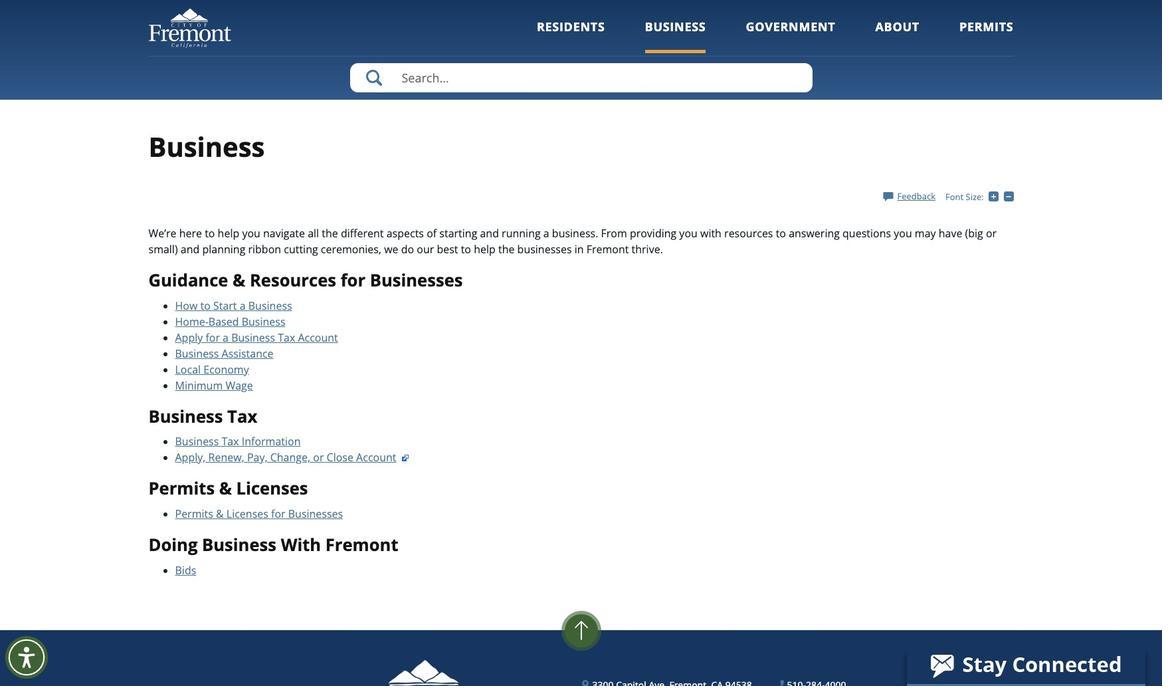 Task type: locate. For each thing, give the bounding box(es) containing it.
1 vertical spatial a
[[223, 330, 229, 345]]

or right (big
[[987, 226, 997, 241]]

1 vertical spatial for
[[206, 330, 220, 345]]

0 horizontal spatial help
[[218, 226, 239, 241]]

government
[[746, 19, 836, 35]]

doing business with fremont bids
[[149, 533, 399, 577]]

-
[[1014, 190, 1017, 202]]

and down here at the top of page
[[181, 242, 200, 256]]

0 vertical spatial account
[[298, 330, 338, 345]]

font size:
[[946, 191, 984, 203]]

1 vertical spatial tax
[[227, 405, 257, 428]]

1 horizontal spatial and
[[480, 226, 499, 241]]

apply
[[175, 330, 203, 345]]

2 horizontal spatial for
[[341, 268, 366, 292]]

0 horizontal spatial or
[[313, 450, 324, 465]]

licenses up permits & licenses for businesses link
[[236, 477, 308, 500]]

2 horizontal spatial you
[[894, 226, 913, 241]]

1 vertical spatial permits
[[149, 477, 215, 500]]

you left with
[[680, 226, 698, 241]]

fremont right with
[[326, 533, 399, 556]]

businesses inside the permits & licenses permits & licenses for businesses
[[288, 507, 343, 521]]

businesses
[[370, 268, 463, 292], [288, 507, 343, 521]]

permits
[[960, 19, 1014, 35], [149, 477, 215, 500], [175, 507, 213, 521]]

Search text field
[[350, 63, 813, 92]]

0 vertical spatial a
[[240, 298, 246, 313]]

(big
[[966, 226, 984, 241]]

1 horizontal spatial account
[[356, 450, 397, 465]]

0 vertical spatial &
[[233, 268, 246, 292]]

2 you from the left
[[680, 226, 698, 241]]

or left close
[[313, 450, 324, 465]]

and
[[480, 226, 499, 241], [181, 242, 200, 256]]

0 vertical spatial businesses
[[370, 268, 463, 292]]

1 vertical spatial licenses
[[227, 507, 269, 521]]

permits & licenses permits & licenses for businesses
[[149, 477, 343, 521]]

the
[[322, 226, 338, 241]]

apply,
[[175, 450, 206, 465]]

to right resources
[[776, 226, 786, 241]]

to down "starting"
[[461, 242, 471, 256]]

1 horizontal spatial or
[[987, 226, 997, 241]]

fremont inside doing business with fremont bids
[[326, 533, 399, 556]]

0 vertical spatial or
[[987, 226, 997, 241]]

help up planning
[[218, 226, 239, 241]]

tax up business tax information link
[[227, 405, 257, 428]]

to
[[205, 226, 215, 241], [776, 226, 786, 241], [461, 242, 471, 256], [200, 298, 211, 313]]

bids
[[175, 563, 196, 577]]

a right start
[[240, 298, 246, 313]]

0 horizontal spatial for
[[206, 330, 220, 345]]

help down "starting"
[[474, 242, 496, 256]]

for inside the permits & licenses permits & licenses for businesses
[[271, 507, 286, 521]]

font size: link
[[946, 191, 984, 203]]

to right here at the top of page
[[205, 226, 215, 241]]

how
[[175, 298, 198, 313]]

fremont
[[587, 242, 629, 256], [326, 533, 399, 556]]

businesses up with
[[288, 507, 343, 521]]

0 vertical spatial fremont
[[587, 242, 629, 256]]

local
[[175, 362, 201, 377]]

wage
[[226, 378, 253, 393]]

licenses
[[236, 477, 308, 500], [227, 507, 269, 521]]

1 vertical spatial or
[[313, 450, 324, 465]]

tax
[[278, 330, 295, 345], [227, 405, 257, 428], [222, 434, 239, 449]]

about link
[[876, 19, 920, 53]]

resources
[[250, 268, 336, 292]]

information
[[242, 434, 301, 449]]

business tax information link
[[175, 434, 301, 449]]

1 vertical spatial fremont
[[326, 533, 399, 556]]

different
[[341, 226, 384, 241]]

0 vertical spatial and
[[480, 226, 499, 241]]

answering
[[789, 226, 840, 241]]

2 vertical spatial for
[[271, 507, 286, 521]]

or
[[987, 226, 997, 241], [313, 450, 324, 465]]

residents
[[537, 19, 605, 35]]

for down the ceremonies,
[[341, 268, 366, 292]]

in
[[575, 242, 584, 256]]

help
[[218, 226, 239, 241], [474, 242, 496, 256]]

how to start a business link
[[175, 298, 292, 313]]

0 vertical spatial permits
[[960, 19, 1014, 35]]

account
[[298, 330, 338, 345], [356, 450, 397, 465]]

1 horizontal spatial fremont
[[587, 242, 629, 256]]

for
[[341, 268, 366, 292], [206, 330, 220, 345], [271, 507, 286, 521]]

1 vertical spatial businesses
[[288, 507, 343, 521]]

and right "starting"
[[480, 226, 499, 241]]

home-based business link
[[175, 314, 286, 329]]

&
[[233, 268, 246, 292], [219, 477, 232, 500], [216, 507, 224, 521]]

0 horizontal spatial and
[[181, 242, 200, 256]]

a up business assistance link
[[223, 330, 229, 345]]

0 horizontal spatial you
[[242, 226, 260, 241]]

0 horizontal spatial businesses
[[288, 507, 343, 521]]

ribbon
[[248, 242, 281, 256]]

renew,
[[208, 450, 244, 465]]

permits link
[[960, 19, 1014, 53]]

0 horizontal spatial account
[[298, 330, 338, 345]]

tax up renew,
[[222, 434, 239, 449]]

do
[[401, 242, 414, 256]]

business
[[645, 19, 706, 35], [149, 128, 265, 165], [248, 298, 292, 313], [242, 314, 286, 329], [231, 330, 275, 345], [175, 346, 219, 361], [149, 405, 223, 428], [175, 434, 219, 449], [202, 533, 277, 556]]

account inside business tax business tax information apply, renew, pay, change, or close account
[[356, 450, 397, 465]]

fremont down from
[[587, 242, 629, 256]]

tax down the 'resources'
[[278, 330, 295, 345]]

for down based on the left of page
[[206, 330, 220, 345]]

we're
[[149, 226, 177, 241]]

you
[[242, 226, 260, 241], [680, 226, 698, 241], [894, 226, 913, 241]]

account down the 'resources'
[[298, 330, 338, 345]]

minimum
[[175, 378, 223, 393]]

0 vertical spatial help
[[218, 226, 239, 241]]

local economy link
[[175, 362, 249, 377]]

0 horizontal spatial fremont
[[326, 533, 399, 556]]

1 vertical spatial account
[[356, 450, 397, 465]]

a business.
[[544, 226, 599, 241]]

1 horizontal spatial businesses
[[370, 268, 463, 292]]

pay,
[[247, 450, 268, 465]]

0 horizontal spatial a
[[223, 330, 229, 345]]

licenses up doing business with fremont bids
[[227, 507, 269, 521]]

1 horizontal spatial help
[[474, 242, 496, 256]]

based
[[209, 314, 239, 329]]

business tax business tax information apply, renew, pay, change, or close account
[[149, 405, 397, 465]]

guidance
[[149, 268, 228, 292]]

navigate
[[263, 226, 305, 241]]

2 vertical spatial permits
[[175, 507, 213, 521]]

1 vertical spatial help
[[474, 242, 496, 256]]

bids link
[[175, 563, 196, 577]]

for up with
[[271, 507, 286, 521]]

1 horizontal spatial for
[[271, 507, 286, 521]]

to right how
[[200, 298, 211, 313]]

our
[[417, 242, 434, 256]]

you left may
[[894, 226, 913, 241]]

1 vertical spatial &
[[219, 477, 232, 500]]

a
[[240, 298, 246, 313], [223, 330, 229, 345]]

1 horizontal spatial you
[[680, 226, 698, 241]]

businesses down do
[[370, 268, 463, 292]]

small)
[[149, 242, 178, 256]]

you up ribbon
[[242, 226, 260, 241]]

account right close
[[356, 450, 397, 465]]

size:
[[966, 191, 984, 203]]

fremont inside the we're here to help you navigate all the different aspects of starting and running a business. from providing you with resources to answering questions you may have (big or small) and planning ribbon cutting ceremonies, we do our best to help the businesses in fremont thrive.
[[587, 242, 629, 256]]

& inside guidance & resources for businesses how to start a business home-based business apply for a business tax account business assistance local economy minimum wage
[[233, 268, 246, 292]]

0 vertical spatial tax
[[278, 330, 295, 345]]



Task type: vqa. For each thing, say whether or not it's contained in the screenshot.
Close
yes



Task type: describe. For each thing, give the bounding box(es) containing it.
3 you from the left
[[894, 226, 913, 241]]

may
[[915, 226, 936, 241]]

best
[[437, 242, 458, 256]]

from
[[601, 226, 627, 241]]

stay connected image
[[907, 647, 1145, 684]]

tax inside guidance & resources for businesses how to start a business home-based business apply for a business tax account business assistance local economy minimum wage
[[278, 330, 295, 345]]

columnusercontrol1 main content
[[0, 0, 1163, 590]]

assistance
[[222, 346, 274, 361]]

questions
[[843, 226, 892, 241]]

account inside guidance & resources for businesses how to start a business home-based business apply for a business tax account business assistance local economy minimum wage
[[298, 330, 338, 345]]

here
[[179, 226, 202, 241]]

change,
[[270, 450, 311, 465]]

providing
[[630, 226, 677, 241]]

all
[[308, 226, 319, 241]]

with
[[281, 533, 321, 556]]

2 vertical spatial &
[[216, 507, 224, 521]]

the businesses
[[499, 242, 572, 256]]

1 horizontal spatial a
[[240, 298, 246, 313]]

business inside doing business with fremont bids
[[202, 533, 277, 556]]

2 vertical spatial tax
[[222, 434, 239, 449]]

- link
[[1004, 190, 1017, 202]]

business assistance link
[[175, 346, 274, 361]]

aspects
[[387, 226, 424, 241]]

of
[[427, 226, 437, 241]]

ceremonies,
[[321, 242, 382, 256]]

guidance & resources for businesses how to start a business home-based business apply for a business tax account business assistance local economy minimum wage
[[149, 268, 463, 393]]

we're here to help you navigate all the different aspects of starting and running a business. from providing you with resources to answering questions you may have (big or small) and planning ribbon cutting ceremonies, we do our best to help the businesses in fremont thrive.
[[149, 226, 997, 256]]

+ link
[[989, 190, 1004, 202]]

residents link
[[537, 19, 605, 53]]

starting
[[440, 226, 478, 241]]

doing
[[149, 533, 198, 556]]

feedback
[[898, 190, 936, 202]]

to inside guidance & resources for businesses how to start a business home-based business apply for a business tax account business assistance local economy minimum wage
[[200, 298, 211, 313]]

planning
[[202, 242, 246, 256]]

0 vertical spatial licenses
[[236, 477, 308, 500]]

apply, renew, pay, change, or close account link
[[175, 450, 410, 465]]

businesses inside guidance & resources for businesses how to start a business home-based business apply for a business tax account business assistance local economy minimum wage
[[370, 268, 463, 292]]

close
[[327, 450, 354, 465]]

or inside the we're here to help you navigate all the different aspects of starting and running a business. from providing you with resources to answering questions you may have (big or small) and planning ribbon cutting ceremonies, we do our best to help the businesses in fremont thrive.
[[987, 226, 997, 241]]

government link
[[746, 19, 836, 53]]

running
[[502, 226, 541, 241]]

thrive.
[[632, 242, 663, 256]]

home-
[[175, 314, 209, 329]]

permits & licenses for businesses link
[[175, 507, 343, 521]]

& for permits
[[219, 477, 232, 500]]

business link
[[645, 19, 706, 53]]

with
[[701, 226, 722, 241]]

permits for permits & licenses permits & licenses for businesses
[[149, 477, 215, 500]]

or inside business tax business tax information apply, renew, pay, change, or close account
[[313, 450, 324, 465]]

apply for a business tax account link
[[175, 330, 338, 345]]

permits for permits
[[960, 19, 1014, 35]]

minimum wage link
[[175, 378, 253, 393]]

resources
[[725, 226, 773, 241]]

+
[[999, 190, 1004, 202]]

font
[[946, 191, 964, 203]]

economy
[[204, 362, 249, 377]]

we
[[384, 242, 399, 256]]

& for guidance
[[233, 268, 246, 292]]

have
[[939, 226, 963, 241]]

1 you from the left
[[242, 226, 260, 241]]

about
[[876, 19, 920, 35]]

0 vertical spatial for
[[341, 268, 366, 292]]

feedback link
[[884, 190, 936, 202]]

1 vertical spatial and
[[181, 242, 200, 256]]

start
[[213, 298, 237, 313]]

cutting
[[284, 242, 318, 256]]



